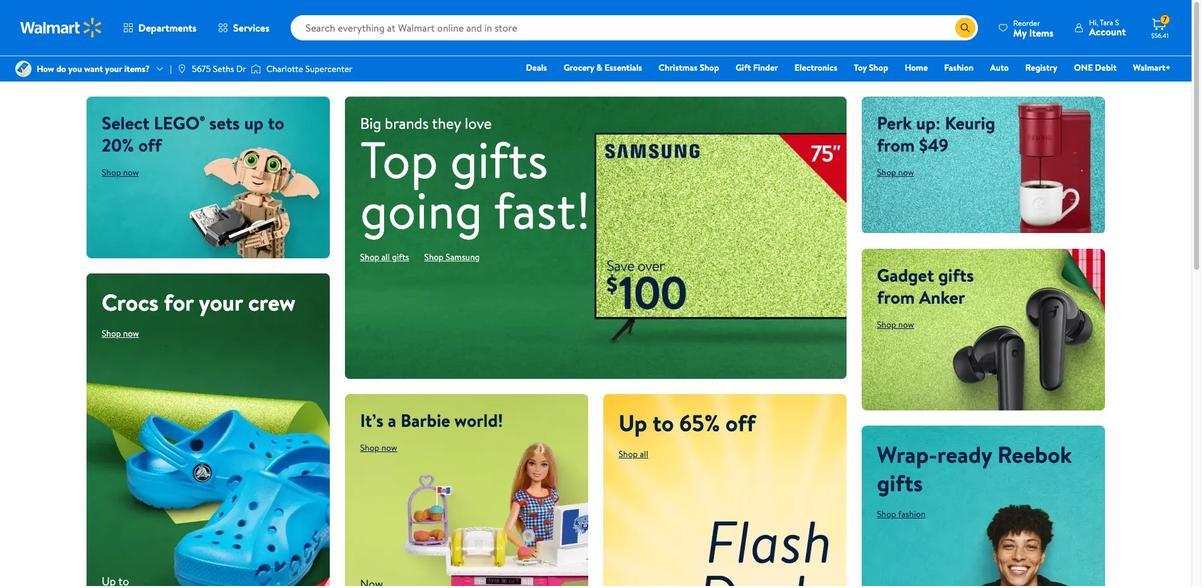 Task type: describe. For each thing, give the bounding box(es) containing it.
from inside perk up: keurig from $49
[[878, 133, 916, 157]]

fashion
[[899, 508, 926, 521]]

perk up: keurig from $49
[[878, 111, 996, 157]]

hi, tara s account
[[1090, 17, 1127, 39]]

grocery & essentials link
[[558, 61, 648, 75]]

lego®
[[154, 111, 205, 135]]

shop now link for it's a barbie world!
[[360, 442, 398, 454]]

registry link
[[1020, 61, 1064, 75]]

toy shop
[[854, 61, 889, 74]]

it's
[[360, 408, 384, 433]]

fashion
[[945, 61, 974, 74]]

now for perk up: keurig from $49
[[899, 166, 915, 179]]

65%
[[680, 408, 721, 439]]

7 $56.41
[[1152, 14, 1169, 40]]

crew
[[248, 287, 296, 319]]

shop samsung
[[425, 251, 480, 264]]

shop inside 'link'
[[700, 61, 720, 74]]

1 horizontal spatial all
[[640, 448, 649, 461]]

20%
[[102, 133, 134, 157]]

you
[[68, 63, 82, 75]]

fashion link
[[939, 61, 980, 75]]

all inside top gifts going fast! shop all gifts
[[382, 251, 390, 264]]

barbie
[[401, 408, 451, 433]]

shop now link for gadget gifts from anker
[[878, 318, 915, 331]]

up to 65% off
[[619, 408, 756, 439]]

shop now link for perk up: keurig from $49
[[878, 166, 915, 179]]

5675
[[192, 63, 211, 75]]

want
[[84, 63, 103, 75]]

christmas shop link
[[653, 61, 725, 75]]

items
[[1030, 26, 1054, 40]]

one
[[1075, 61, 1094, 74]]

gift finder link
[[730, 61, 784, 75]]

world!
[[455, 408, 503, 433]]

select lego® sets up to 20% off
[[102, 111, 285, 157]]

shop fashion
[[878, 508, 926, 521]]

services
[[233, 21, 270, 35]]

shop all gifts link
[[360, 251, 409, 264]]

items?
[[124, 63, 150, 75]]

search icon image
[[961, 23, 971, 33]]

perk
[[878, 111, 913, 135]]

select
[[102, 111, 150, 135]]

|
[[170, 63, 172, 75]]

now for gadget gifts from anker
[[899, 318, 915, 331]]

7
[[1164, 14, 1168, 25]]

now for select lego® sets up to 20% off
[[123, 166, 139, 179]]

 image for 5675
[[177, 64, 187, 74]]

sets
[[209, 111, 240, 135]]

5675 seths dr
[[192, 63, 246, 75]]

it's a barbie world!
[[360, 408, 503, 433]]

a
[[388, 408, 397, 433]]

grocery & essentials
[[564, 61, 643, 74]]

supercenter
[[306, 63, 353, 75]]

electronics link
[[789, 61, 844, 75]]

Walmart Site-Wide search field
[[291, 15, 979, 40]]

dr
[[236, 63, 246, 75]]

grocery
[[564, 61, 595, 74]]

0 horizontal spatial your
[[105, 63, 122, 75]]



Task type: locate. For each thing, give the bounding box(es) containing it.
deals
[[526, 61, 547, 74]]

1 vertical spatial off
[[726, 408, 756, 439]]

shop now down gadget gifts from anker
[[878, 318, 915, 331]]

tara
[[1101, 17, 1114, 28]]

account
[[1090, 25, 1127, 39]]

 image right |
[[177, 64, 187, 74]]

to right the 'up'
[[653, 408, 674, 439]]

hi,
[[1090, 17, 1099, 28]]

shop now down crocs
[[102, 328, 139, 340]]

auto link
[[985, 61, 1015, 75]]

off inside select lego® sets up to 20% off
[[138, 133, 162, 157]]

anker
[[920, 285, 966, 310]]

for
[[164, 287, 194, 319]]

all down the 'up'
[[640, 448, 649, 461]]

shop now for gadget gifts from anker
[[878, 318, 915, 331]]

Search search field
[[291, 15, 979, 40]]

gift
[[736, 61, 752, 74]]

shop now
[[102, 166, 139, 179], [878, 166, 915, 179], [878, 318, 915, 331], [102, 328, 139, 340], [360, 442, 398, 454]]

to right up
[[268, 111, 285, 135]]

essentials
[[605, 61, 643, 74]]

1 from from the top
[[878, 133, 916, 157]]

from inside gadget gifts from anker
[[878, 285, 916, 310]]

top
[[360, 125, 438, 195]]

s
[[1116, 17, 1120, 28]]

 image left how on the top left of page
[[15, 61, 32, 77]]

0 vertical spatial off
[[138, 133, 162, 157]]

1 horizontal spatial to
[[653, 408, 674, 439]]

seths
[[213, 63, 234, 75]]

from left $49
[[878, 133, 916, 157]]

shop now link down "it's"
[[360, 442, 398, 454]]

all down going
[[382, 251, 390, 264]]

home
[[905, 61, 929, 74]]

reorder
[[1014, 17, 1041, 28]]

shop now link down the perk
[[878, 166, 915, 179]]

do
[[56, 63, 66, 75]]

shop now link down gadget gifts from anker
[[878, 318, 915, 331]]

christmas
[[659, 61, 698, 74]]

charlotte
[[266, 63, 303, 75]]

shop now for select lego® sets up to 20% off
[[102, 166, 139, 179]]

fast!
[[494, 175, 591, 245]]

electronics
[[795, 61, 838, 74]]

1 vertical spatial from
[[878, 285, 916, 310]]

toy
[[854, 61, 867, 74]]

0 vertical spatial from
[[878, 133, 916, 157]]

gifts inside wrap-ready reebok gifts
[[878, 468, 923, 499]]

now for crocs for your crew
[[123, 328, 139, 340]]

deals link
[[521, 61, 553, 75]]

shop now link down the 20% at top
[[102, 166, 139, 179]]

now down perk up: keurig from $49
[[899, 166, 915, 179]]

$56.41
[[1152, 31, 1169, 40]]

now down crocs
[[123, 328, 139, 340]]

one debit
[[1075, 61, 1117, 74]]

up:
[[917, 111, 941, 135]]

finder
[[754, 61, 779, 74]]

shop now for crocs for your crew
[[102, 328, 139, 340]]

going
[[360, 175, 483, 245]]

gift finder
[[736, 61, 779, 74]]

reebok
[[998, 439, 1073, 471]]

 image
[[251, 63, 261, 75]]

wrap-ready reebok gifts
[[878, 439, 1073, 499]]

your
[[105, 63, 122, 75], [199, 287, 243, 319]]

1 vertical spatial your
[[199, 287, 243, 319]]

my
[[1014, 26, 1027, 40]]

shop all
[[619, 448, 649, 461]]

now
[[123, 166, 139, 179], [899, 166, 915, 179], [899, 318, 915, 331], [123, 328, 139, 340], [382, 442, 398, 454]]

now for it's a barbie world!
[[382, 442, 398, 454]]

gifts inside gadget gifts from anker
[[939, 263, 975, 287]]

1 horizontal spatial  image
[[177, 64, 187, 74]]

wrap-
[[878, 439, 938, 471]]

registry
[[1026, 61, 1058, 74]]

0 vertical spatial your
[[105, 63, 122, 75]]

your right want
[[105, 63, 122, 75]]

0 horizontal spatial all
[[382, 251, 390, 264]]

top gifts going fast! shop all gifts
[[360, 125, 591, 264]]

shop now down the 20% at top
[[102, 166, 139, 179]]

up
[[619, 408, 648, 439]]

shop now down the perk
[[878, 166, 915, 179]]

0 vertical spatial to
[[268, 111, 285, 135]]

shop now for perk up: keurig from $49
[[878, 166, 915, 179]]

walmart image
[[20, 18, 102, 38]]

services button
[[207, 13, 281, 43]]

0 horizontal spatial  image
[[15, 61, 32, 77]]

home link
[[900, 61, 934, 75]]

keurig
[[946, 111, 996, 135]]

shop now down "it's"
[[360, 442, 398, 454]]

gadget gifts from anker
[[878, 263, 975, 310]]

1 vertical spatial to
[[653, 408, 674, 439]]

crocs for your crew
[[102, 287, 296, 319]]

to
[[268, 111, 285, 135], [653, 408, 674, 439]]

your right for
[[199, 287, 243, 319]]

2 from from the top
[[878, 285, 916, 310]]

 image for how
[[15, 61, 32, 77]]

shop now link for select lego® sets up to 20% off
[[102, 166, 139, 179]]

1 vertical spatial all
[[640, 448, 649, 461]]

shop now link down crocs
[[102, 328, 139, 340]]

shop
[[700, 61, 720, 74], [869, 61, 889, 74], [102, 166, 121, 179], [878, 166, 897, 179], [360, 251, 380, 264], [425, 251, 444, 264], [878, 318, 897, 331], [102, 328, 121, 340], [360, 442, 380, 454], [619, 448, 638, 461], [878, 508, 897, 521]]

now down a
[[382, 442, 398, 454]]

samsung
[[446, 251, 480, 264]]

from left anker on the right
[[878, 285, 916, 310]]

gifts
[[451, 125, 548, 195], [392, 251, 409, 264], [939, 263, 975, 287], [878, 468, 923, 499]]

shop all link
[[619, 448, 649, 461]]

0 vertical spatial all
[[382, 251, 390, 264]]

shop fashion link
[[878, 508, 926, 521]]

shop samsung link
[[425, 251, 480, 264]]

reorder my items
[[1014, 17, 1054, 40]]

&
[[597, 61, 603, 74]]

1 horizontal spatial off
[[726, 408, 756, 439]]

now down the 20% at top
[[123, 166, 139, 179]]

auto
[[991, 61, 1010, 74]]

how do you want your items?
[[37, 63, 150, 75]]

0 horizontal spatial off
[[138, 133, 162, 157]]

departments
[[138, 21, 197, 35]]

shop now link
[[102, 166, 139, 179], [878, 166, 915, 179], [878, 318, 915, 331], [102, 328, 139, 340], [360, 442, 398, 454]]

christmas shop
[[659, 61, 720, 74]]

to inside select lego® sets up to 20% off
[[268, 111, 285, 135]]

shop inside top gifts going fast! shop all gifts
[[360, 251, 380, 264]]

one debit link
[[1069, 61, 1123, 75]]

walmart+
[[1134, 61, 1172, 74]]

debit
[[1096, 61, 1117, 74]]

$49
[[920, 133, 949, 157]]

off right 65%
[[726, 408, 756, 439]]

off
[[138, 133, 162, 157], [726, 408, 756, 439]]

shop now for it's a barbie world!
[[360, 442, 398, 454]]

1 horizontal spatial your
[[199, 287, 243, 319]]

off right the 20% at top
[[138, 133, 162, 157]]

crocs
[[102, 287, 159, 319]]

walmart+ link
[[1128, 61, 1177, 75]]

 image
[[15, 61, 32, 77], [177, 64, 187, 74]]

0 horizontal spatial to
[[268, 111, 285, 135]]

toy shop link
[[849, 61, 895, 75]]

from
[[878, 133, 916, 157], [878, 285, 916, 310]]

departments button
[[113, 13, 207, 43]]

all
[[382, 251, 390, 264], [640, 448, 649, 461]]

charlotte supercenter
[[266, 63, 353, 75]]

now down gadget gifts from anker
[[899, 318, 915, 331]]

ready
[[938, 439, 993, 471]]

shop now link for crocs for your crew
[[102, 328, 139, 340]]



Task type: vqa. For each thing, say whether or not it's contained in the screenshot.
Shop now corresponding to Crocs for your crew
yes



